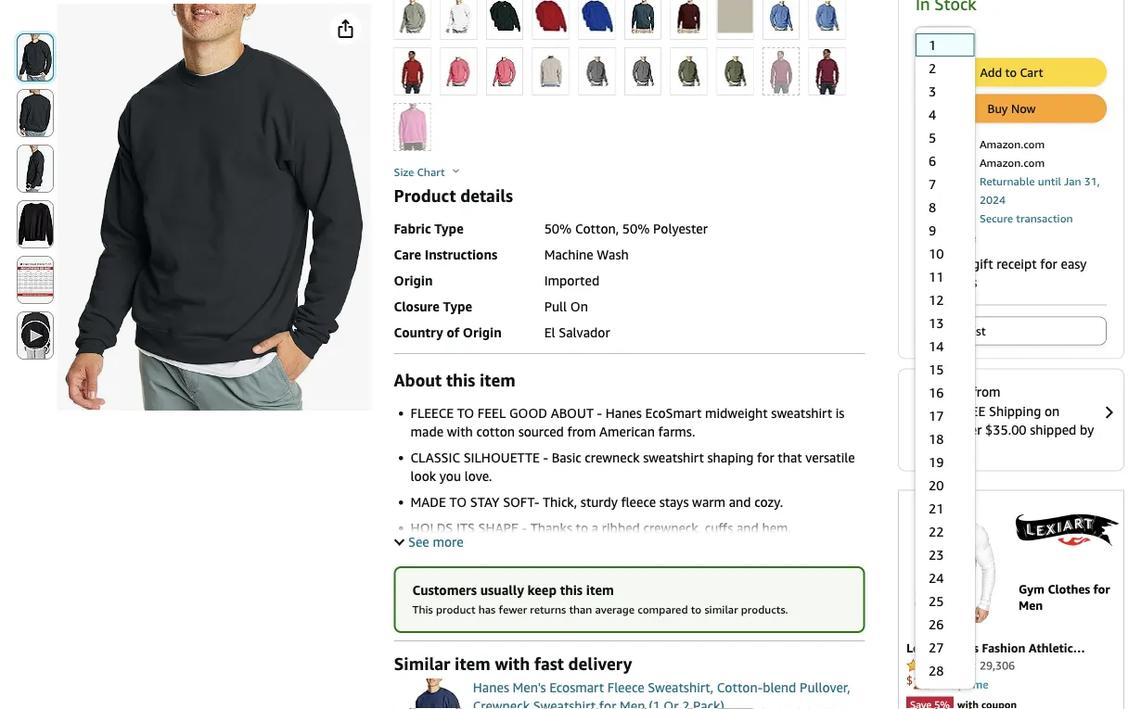 Task type: vqa. For each thing, say whether or not it's contained in the screenshot.
THE BOUGHT
no



Task type: describe. For each thing, give the bounding box(es) containing it.
15 link
[[916, 357, 975, 381]]

fleece
[[607, 680, 644, 696]]

deep forest - 2 pack image
[[487, 0, 522, 39]]

sand image
[[717, 0, 753, 39]]

10 link
[[916, 241, 975, 265]]

similar
[[704, 603, 738, 616]]

see
[[408, 535, 429, 550]]

add a gift receipt for easy returns
[[935, 256, 1087, 290]]

men
[[620, 699, 645, 710]]

8 link
[[916, 195, 975, 218]]

about this item
[[394, 370, 515, 390]]

a
[[962, 256, 969, 271]]

hanes men&#39;s ecosmart fleece sweatshirt, cotton-blend pullover, crewneck sweatshirt for men (1 or 2 pack) image
[[64, 4, 363, 411]]

list box containing 1
[[915, 33, 975, 710]]

deep red - 2 pack image
[[533, 0, 568, 39]]

secure transaction button
[[979, 209, 1073, 225]]

warm
[[692, 495, 725, 510]]

crewneck
[[473, 699, 530, 710]]

pull on
[[544, 299, 588, 314]]

more
[[433, 535, 463, 550]]

pull
[[544, 299, 567, 314]]

14
[[929, 338, 944, 354]]

made to stay soft- thick, sturdy fleece stays warm and cozy.
[[411, 495, 783, 510]]

hanes inside fleece to feel good about - hanes ecosmart midweight sweatshirt is made with cotton sourced from american farms.
[[605, 406, 642, 421]]

6
[[929, 153, 936, 168]]

add to cart
[[980, 65, 1043, 79]]

stays
[[659, 495, 689, 510]]

13 link
[[916, 311, 975, 334]]

0 vertical spatial item
[[480, 370, 515, 390]]

11
[[929, 269, 944, 284]]

for inside the hanes men's ecosmart fleece sweatshirt, cotton-blend pullover, crewneck sweatshirt for men (1 or 2 pack)
[[599, 699, 616, 710]]

usually
[[480, 583, 524, 598]]

made
[[411, 495, 446, 510]]

soft-
[[503, 495, 539, 510]]

that
[[778, 450, 802, 466]]

product
[[394, 186, 456, 205]]

than
[[569, 603, 592, 616]]

and
[[729, 495, 751, 510]]

hanes men's ecosmart fleece sweatshirt, cotton-blend pullover, crewneck sweatshirt for men (1 or 2 pack)
[[473, 680, 850, 710]]

31,
[[1084, 174, 1100, 187]]

wow pink image
[[395, 104, 430, 150]]

about
[[394, 370, 442, 390]]

transaction
[[1016, 211, 1073, 224]]

returnable
[[979, 174, 1035, 187]]

7 link
[[916, 172, 975, 195]]

product details
[[394, 186, 513, 205]]

23
[[929, 547, 944, 562]]

fabric
[[394, 221, 431, 237]]

this
[[412, 603, 433, 616]]

shipping
[[989, 403, 1041, 419]]

- inside classic silhouette - basic crewneck sweatshirt shaping for that versatile look you love.
[[543, 450, 548, 466]]

good
[[509, 406, 547, 421]]

sand - 1 pack image
[[533, 48, 568, 95]]

7
[[929, 176, 936, 191]]

28 link
[[916, 659, 975, 682]]

product
[[436, 603, 475, 616]]

1 vertical spatial with
[[495, 654, 530, 674]]

gift
[[972, 256, 993, 271]]

el salvador
[[544, 325, 610, 340]]

75
[[938, 402, 949, 413]]

1 vertical spatial origin
[[463, 325, 502, 340]]

0 horizontal spatial this
[[446, 370, 475, 390]]

fabric type
[[394, 221, 464, 237]]

2 amazon.com from the top
[[979, 156, 1045, 169]]

add for add a gift receipt for easy returns
[[935, 256, 959, 271]]

stay
[[470, 495, 500, 510]]

sourced
[[518, 424, 564, 440]]

from inside new (29) from $ 10 75
[[972, 384, 1001, 399]]

sweatshirt inside classic silhouette - basic crewneck sweatshirt shaping for that versatile look you love.
[[643, 450, 704, 466]]

farms.
[[658, 424, 695, 440]]

5 link
[[916, 125, 975, 149]]

see more button
[[394, 535, 463, 550]]

24 link
[[916, 566, 975, 589]]

24
[[929, 570, 944, 586]]

to for list
[[952, 324, 963, 338]]

mulled berry - 1 pack image
[[671, 0, 707, 39]]

27 link
[[916, 636, 975, 659]]

5
[[929, 130, 936, 145]]

on
[[570, 299, 588, 314]]

jan
[[1064, 174, 1081, 187]]

to inside customers usually keep this item this product has fewer returns than average compared to similar products.
[[691, 603, 702, 616]]

has
[[478, 603, 496, 616]]

item inside customers usually keep this item this product has fewer returns than average compared to similar products.
[[586, 583, 614, 598]]

shipped
[[1030, 422, 1076, 437]]

Add to List radio
[[916, 317, 1107, 345]]

blend
[[763, 680, 796, 696]]

1 option
[[915, 33, 975, 56]]

free
[[956, 403, 985, 419]]

cotton,
[[575, 221, 619, 237]]

from inside fleece to feel good about - hanes ecosmart midweight sweatshirt is made with cotton sourced from american farms.
[[567, 424, 596, 440]]

20
[[929, 478, 944, 493]]

care instructions
[[394, 247, 497, 263]]

- inside fleece to feel good about - hanes ecosmart midweight sweatshirt is made with cotton sourced from american farms.
[[597, 406, 602, 421]]

26 link
[[916, 612, 975, 636]]

with inside fleece to feel good about - hanes ecosmart midweight sweatshirt is made with cotton sourced from american farms.
[[447, 424, 473, 440]]

type for closure type
[[443, 299, 472, 314]]

size chart button
[[394, 164, 459, 179]]

9 link
[[916, 218, 975, 241]]

products.
[[741, 603, 788, 616]]

salvador
[[559, 325, 610, 340]]

cardinal image
[[763, 48, 799, 95]]

28
[[929, 663, 944, 678]]

size chart
[[394, 166, 448, 179]]

hanes inside the hanes men's ecosmart fleece sweatshirt, cotton-blend pullover, crewneck sweatshirt for men (1 or 2 pack)
[[473, 680, 509, 696]]

18
[[929, 431, 944, 446]]

crewneck
[[585, 450, 640, 466]]

ecosmart
[[549, 680, 604, 696]]

Add to Cart submit
[[917, 59, 1106, 86]]

now
[[1011, 101, 1036, 115]]

4 link
[[916, 102, 975, 125]]

made
[[411, 424, 444, 440]]

to for stay
[[449, 495, 467, 510]]

white - 1 pack image
[[441, 0, 476, 39]]

metallic teal - 1 pack image
[[625, 0, 660, 39]]

over
[[956, 422, 982, 437]]

love.
[[464, 469, 492, 484]]



Task type: locate. For each thing, give the bounding box(es) containing it.
add inside add a gift receipt for easy returns
[[935, 256, 959, 271]]

2 50% from the left
[[622, 221, 650, 237]]

0 horizontal spatial sweatshirt
[[643, 450, 704, 466]]

1 up 2 link
[[929, 37, 936, 52]]

1 vertical spatial from
[[567, 424, 596, 440]]

2 vertical spatial add
[[927, 324, 949, 338]]

1 horizontal spatial this
[[560, 583, 583, 598]]

about
[[551, 406, 594, 421]]

2 vertical spatial item
[[455, 654, 490, 674]]

27
[[929, 640, 944, 655]]

for inside classic silhouette - basic crewneck sweatshirt shaping for that versatile look you love.
[[757, 450, 774, 466]]

sweatshirt
[[771, 406, 832, 421], [643, 450, 704, 466]]

basic
[[552, 450, 581, 466]]

hanes
[[605, 406, 642, 421], [473, 680, 509, 696]]

for left easy
[[1040, 256, 1057, 271]]

1 vertical spatial to
[[952, 324, 963, 338]]

0 horizontal spatial origin
[[394, 273, 433, 288]]

deep royal - 2 pack image
[[579, 0, 614, 39]]

0 horizontal spatial 2
[[682, 699, 690, 710]]

0 vertical spatial amazon.com
[[979, 137, 1045, 150]]

1 2 3 4 5 6 7 8 9 10 11 12 13 14 15 16 17 18 19 20 21 22 23 24 25 26 27 28 29
[[929, 37, 944, 702]]

$35.00
[[985, 422, 1027, 437]]

until
[[1038, 174, 1061, 187]]

16
[[929, 385, 944, 400]]

to inside fleece to feel good about - hanes ecosmart midweight sweatshirt is made with cotton sourced from american farms.
[[457, 406, 474, 421]]

14 link
[[916, 334, 975, 357]]

- right about
[[597, 406, 602, 421]]

fatigue green - 1 pack image
[[717, 48, 753, 95]]

1 horizontal spatial to
[[952, 324, 963, 338]]

classic
[[411, 450, 460, 466]]

look
[[411, 469, 436, 484]]

machine wash
[[544, 247, 629, 263]]

None submit
[[18, 34, 53, 81], [18, 90, 53, 136], [18, 146, 53, 192], [18, 201, 53, 248], [18, 257, 53, 303], [18, 313, 53, 359], [18, 34, 53, 81], [18, 90, 53, 136], [18, 146, 53, 192], [18, 201, 53, 248], [18, 257, 53, 303], [18, 313, 53, 359]]

1 vertical spatial returns
[[530, 603, 566, 616]]

wash
[[597, 247, 629, 263]]

50% up wash
[[622, 221, 650, 237]]

cozy.
[[754, 495, 783, 510]]

17 link
[[916, 404, 975, 427]]

9
[[929, 222, 936, 238]]

for inside add a gift receipt for easy returns
[[1040, 256, 1057, 271]]

add left a
[[935, 256, 959, 271]]

safety pink image
[[441, 48, 476, 95]]

1 vertical spatial add
[[935, 256, 959, 271]]

to left list
[[952, 324, 963, 338]]

23 link
[[916, 543, 975, 566]]

1 vertical spatial 2
[[682, 699, 690, 710]]

1 50% from the left
[[544, 221, 572, 237]]

0 vertical spatial origin
[[394, 273, 433, 288]]

chart
[[417, 166, 445, 179]]

1 horizontal spatial with
[[495, 654, 530, 674]]

1 horizontal spatial origin
[[463, 325, 502, 340]]

secure transaction
[[979, 211, 1073, 224]]

is
[[836, 406, 844, 421]]

10 down new
[[921, 401, 938, 419]]

1 inside 1 2 3 4 5 6 7 8 9 10 11 12 13 14 15 16 17 18 19 20 21 22 23 24 25 26 27 28 29
[[929, 37, 936, 52]]

1 horizontal spatial 2
[[929, 60, 936, 75]]

add inside option
[[927, 324, 949, 338]]

to left stay
[[449, 495, 467, 510]]

0 horizontal spatial 1
[[929, 37, 936, 52]]

0 horizontal spatial hanes
[[473, 680, 509, 696]]

0 vertical spatial sweatshirt
[[771, 406, 832, 421]]

13
[[929, 315, 944, 330]]

22 link
[[916, 520, 975, 543]]

1 horizontal spatial from
[[972, 384, 1001, 399]]

american
[[599, 424, 655, 440]]

add to list
[[927, 324, 986, 338]]

2 vertical spatial for
[[599, 699, 616, 710]]

smoke grey image
[[579, 48, 614, 95]]

1 vertical spatial item
[[586, 583, 614, 598]]

(1
[[649, 699, 660, 710]]

returns down keep
[[530, 603, 566, 616]]

origin right of
[[463, 325, 502, 340]]

hanes up american
[[605, 406, 642, 421]]

22
[[929, 524, 944, 539]]

item up "feel"
[[480, 370, 515, 390]]

0 vertical spatial 2
[[929, 60, 936, 75]]

carolina blue - 1 pack image
[[809, 0, 845, 39]]

1 vertical spatial type
[[443, 299, 472, 314]]

0 vertical spatial from
[[972, 384, 1001, 399]]

2 inside the hanes men's ecosmart fleece sweatshirt, cotton-blend pullover, crewneck sweatshirt for men (1 or 2 pack)
[[682, 699, 690, 710]]

29
[[929, 686, 944, 702]]

add up 14
[[927, 324, 949, 338]]

from down about
[[567, 424, 596, 440]]

0 horizontal spatial returns
[[530, 603, 566, 616]]

type up care instructions
[[434, 221, 464, 237]]

0 horizontal spatial for
[[599, 699, 616, 710]]

cotton
[[476, 424, 515, 440]]

from up free on the bottom of page
[[972, 384, 1001, 399]]

26
[[929, 617, 944, 632]]

0 horizontal spatial 50%
[[544, 221, 572, 237]]

delivery
[[568, 654, 632, 674]]

0 vertical spatial to
[[1005, 65, 1017, 79]]

sweatshirt,
[[648, 680, 714, 696]]

2 inside 1 2 3 4 5 6 7 8 9 10 11 12 13 14 15 16 17 18 19 20 21 22 23 24 25 26 27 28 29
[[929, 60, 936, 75]]

1 horizontal spatial for
[[757, 450, 774, 466]]

list
[[966, 324, 986, 338]]

dropdown image
[[959, 33, 968, 40]]

- left basic
[[543, 450, 548, 466]]

type up of
[[443, 299, 472, 314]]

for left that
[[757, 450, 774, 466]]

inside
[[1050, 230, 1079, 243]]

0 horizontal spatial with
[[447, 424, 473, 440]]

to
[[1005, 65, 1017, 79], [952, 324, 963, 338], [691, 603, 702, 616]]

fleece
[[621, 495, 656, 510]]

you
[[440, 469, 461, 484]]

closure
[[394, 299, 440, 314]]

origin up closure
[[394, 273, 433, 288]]

returns inside customers usually keep this item this product has fewer returns than average compared to similar products.
[[530, 603, 566, 616]]

19 link
[[916, 450, 975, 473]]

to inside option
[[952, 324, 963, 338]]

1 vertical spatial for
[[757, 450, 774, 466]]

1 horizontal spatial 50%
[[622, 221, 650, 237]]

sweatshirt inside fleece to feel good about - hanes ecosmart midweight sweatshirt is made with cotton sourced from american farms.
[[771, 406, 832, 421]]

1 amazon.com from the top
[[979, 137, 1045, 150]]

by
[[1080, 422, 1094, 437]]

add up buy
[[980, 65, 1002, 79]]

1 vertical spatial amazon.com
[[979, 156, 1045, 169]]

item up crewneck
[[455, 654, 490, 674]]

0 horizontal spatial -
[[543, 450, 548, 466]]

0 vertical spatial returns
[[935, 274, 977, 290]]

sweatshirt left is
[[771, 406, 832, 421]]

amazon.com down buy now submit
[[979, 137, 1045, 150]]

with right made
[[447, 424, 473, 440]]

option group
[[388, 0, 865, 155]]

for down "fleece"
[[599, 699, 616, 710]]

sweatshirt down "farms." at the bottom right of page
[[643, 450, 704, 466]]

1 horizontal spatial hanes
[[605, 406, 642, 421]]

4
[[929, 106, 936, 122]]

50% up machine in the top of the page
[[544, 221, 572, 237]]

amazon.com up returnable
[[979, 156, 1045, 169]]

hanes up crewneck
[[473, 680, 509, 696]]

1 vertical spatial sweatshirt
[[643, 450, 704, 466]]

10 inside new (29) from $ 10 75
[[921, 401, 938, 419]]

item
[[480, 370, 515, 390], [586, 583, 614, 598], [455, 654, 490, 674]]

2 up 3 on the right of page
[[929, 60, 936, 75]]

to left similar at the bottom right
[[691, 603, 702, 616]]

feel
[[478, 406, 506, 421]]

add for add to list
[[927, 324, 949, 338]]

50%
[[544, 221, 572, 237], [622, 221, 650, 237]]

popover image
[[453, 168, 459, 173]]

0 vertical spatial 10
[[929, 246, 944, 261]]

2 vertical spatial to
[[691, 603, 702, 616]]

polyester
[[653, 221, 708, 237]]

1 vertical spatial to
[[449, 495, 467, 510]]

deep red image
[[395, 48, 430, 95]]

to left cart
[[1005, 65, 1017, 79]]

origin
[[394, 273, 433, 288], [463, 325, 502, 340]]

2 right or
[[682, 699, 690, 710]]

shows what's inside
[[979, 230, 1079, 243]]

similar
[[394, 654, 450, 674]]

2 horizontal spatial to
[[1005, 65, 1017, 79]]

18 link
[[916, 427, 975, 450]]

to left "feel"
[[457, 406, 474, 421]]

country of origin
[[394, 325, 502, 340]]

imported
[[544, 273, 599, 288]]

12 link
[[916, 288, 975, 311]]

20 link
[[916, 473, 975, 497]]

1 horizontal spatial sweatshirt
[[771, 406, 832, 421]]

0 vertical spatial add
[[980, 65, 1002, 79]]

1 horizontal spatial returns
[[935, 274, 977, 290]]

0 vertical spatial type
[[434, 221, 464, 237]]

returns inside add a gift receipt for easy returns
[[935, 274, 977, 290]]

midweight
[[705, 406, 768, 421]]

to for feel
[[457, 406, 474, 421]]

1 vertical spatial this
[[560, 583, 583, 598]]

add for add to cart
[[980, 65, 1002, 79]]

closure type
[[394, 299, 472, 314]]

type
[[434, 221, 464, 237], [443, 299, 472, 314]]

Buy Now submit
[[917, 95, 1106, 122]]

1 vertical spatial 10
[[921, 401, 938, 419]]

with up men's
[[495, 654, 530, 674]]

to for cart
[[1005, 65, 1017, 79]]

receipt
[[996, 256, 1037, 271]]

0 vertical spatial hanes
[[605, 406, 642, 421]]

silhouette
[[463, 450, 540, 466]]

shows
[[979, 230, 1012, 243]]

1 horizontal spatial 1
[[948, 30, 954, 42]]

customers
[[412, 583, 477, 598]]

this
[[446, 370, 475, 390], [560, 583, 583, 598]]

cardinal - 1 pack image
[[809, 48, 845, 95]]

list box
[[915, 33, 975, 710]]

1 vertical spatial hanes
[[473, 680, 509, 696]]

sweatshirt
[[533, 699, 596, 710]]

men's
[[513, 680, 546, 696]]

safety pink - 1 pack image
[[487, 48, 522, 95]]

secure
[[979, 211, 1013, 224]]

2 horizontal spatial for
[[1040, 256, 1057, 271]]

10 inside list box
[[929, 246, 944, 261]]

0 horizontal spatial to
[[691, 603, 702, 616]]

0 vertical spatial for
[[1040, 256, 1057, 271]]

extender expand image
[[394, 536, 405, 546]]

carolina blue image
[[763, 0, 799, 39]]

12
[[929, 292, 944, 307]]

0 vertical spatial to
[[457, 406, 474, 421]]

0 vertical spatial -
[[597, 406, 602, 421]]

fatigue green image
[[671, 48, 707, 95]]

1 left dropdown image
[[948, 30, 954, 42]]

this right about
[[446, 370, 475, 390]]

type for fabric type
[[434, 221, 464, 237]]

what's
[[1015, 230, 1047, 243]]

qty: 1
[[923, 30, 954, 42]]

smoke grey - 1 pack image
[[625, 48, 660, 95]]

0 vertical spatial this
[[446, 370, 475, 390]]

17
[[929, 408, 944, 423]]

21
[[929, 501, 944, 516]]

1 horizontal spatial -
[[597, 406, 602, 421]]

stonewashed green - 1 pack image
[[395, 0, 430, 39]]

or
[[664, 699, 679, 710]]

11 link
[[916, 265, 975, 288]]

item up average
[[586, 583, 614, 598]]

0 vertical spatial with
[[447, 424, 473, 440]]

fleece
[[411, 406, 454, 421]]

this up than
[[560, 583, 583, 598]]

0 horizontal spatial from
[[567, 424, 596, 440]]

returns down a
[[935, 274, 977, 290]]

10 up 11
[[929, 246, 944, 261]]

21 link
[[916, 497, 975, 520]]

this inside customers usually keep this item this product has fewer returns than average compared to similar products.
[[560, 583, 583, 598]]

1
[[948, 30, 954, 42], [929, 37, 936, 52]]

1 vertical spatial -
[[543, 450, 548, 466]]



